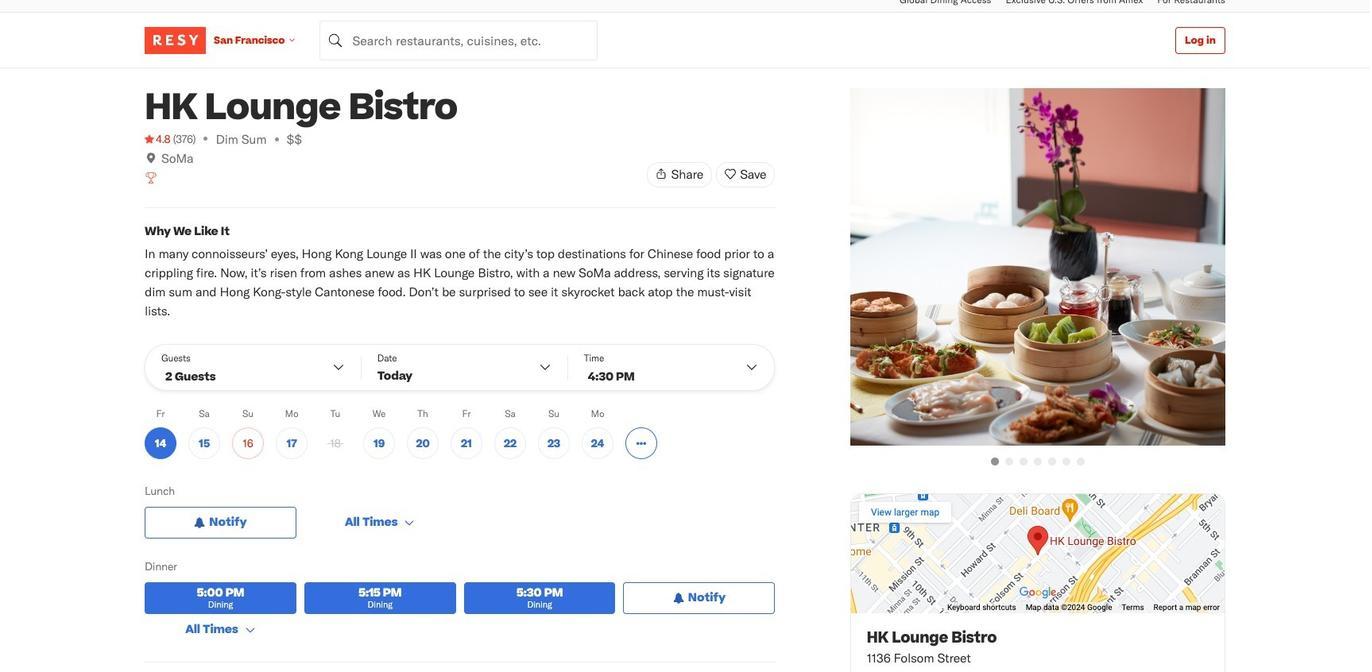 Task type: locate. For each thing, give the bounding box(es) containing it.
None field
[[320, 20, 598, 60]]

Search restaurants, cuisines, etc. text field
[[320, 20, 598, 60]]



Task type: describe. For each thing, give the bounding box(es) containing it.
4.8 out of 5 stars image
[[145, 131, 170, 147]]



Task type: vqa. For each thing, say whether or not it's contained in the screenshot.
Password password field
no



